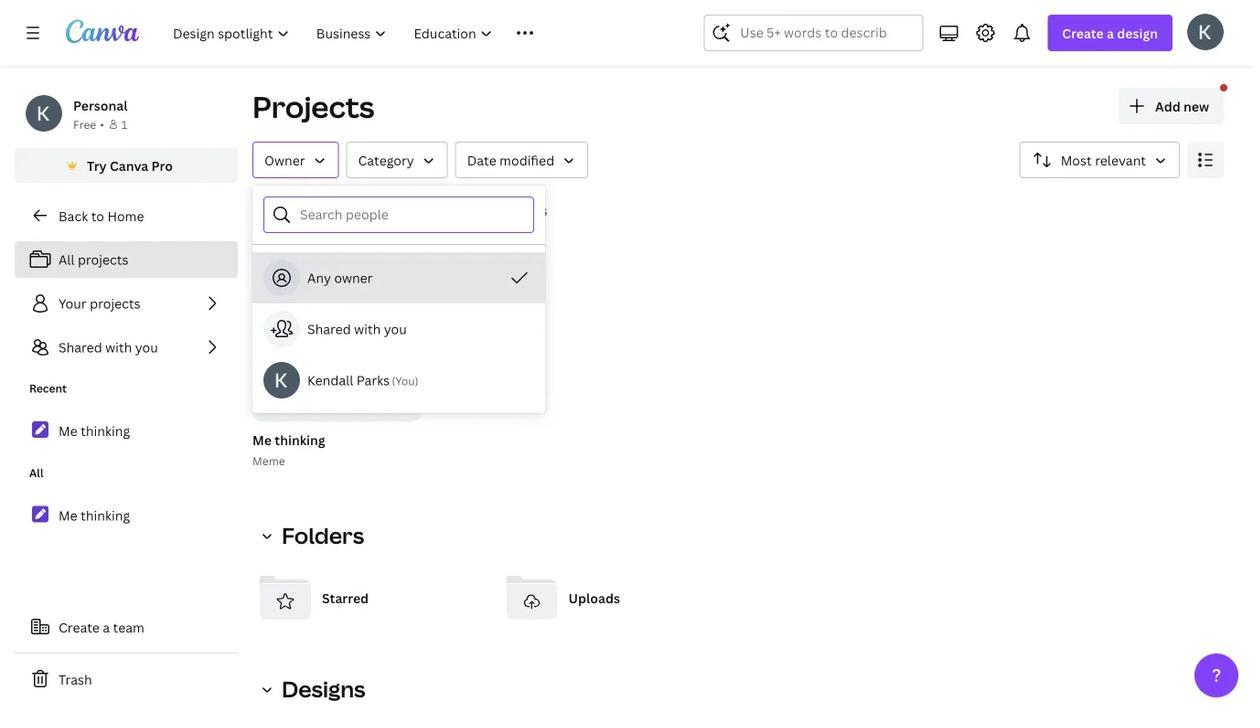 Task type: vqa. For each thing, say whether or not it's contained in the screenshot.
•
yes



Task type: locate. For each thing, give the bounding box(es) containing it.
0 horizontal spatial you
[[135, 339, 158, 356]]

0 vertical spatial shared
[[307, 321, 351, 338]]

projects
[[78, 251, 128, 268], [90, 295, 141, 312]]

me
[[59, 422, 77, 440], [252, 431, 272, 449], [59, 507, 77, 524]]

you down any owner button
[[384, 321, 407, 338]]

try
[[87, 157, 107, 174]]

recent down shared with you link
[[29, 381, 67, 396]]

meme
[[252, 453, 285, 468]]

relevant
[[1095, 151, 1146, 169]]

1 vertical spatial you
[[135, 339, 158, 356]]

0 vertical spatial folders
[[320, 202, 367, 219]]

0 horizontal spatial create
[[59, 619, 100, 636]]

a for design
[[1107, 24, 1114, 42]]

0 vertical spatial me thinking link
[[15, 412, 238, 450]]

0 horizontal spatial shared with you
[[59, 339, 158, 356]]

any
[[307, 269, 331, 287]]

2 me thinking from the top
[[59, 507, 130, 524]]

create left team
[[59, 619, 100, 636]]

free
[[73, 117, 96, 132]]

all button
[[252, 193, 284, 228]]

me thinking link
[[15, 412, 238, 450], [15, 496, 238, 535]]

with up kendall parks ( you )
[[354, 321, 381, 338]]

Sort by button
[[1020, 142, 1180, 178]]

1 me thinking from the top
[[59, 422, 130, 440]]

0 vertical spatial create
[[1062, 24, 1104, 42]]

1 horizontal spatial a
[[1107, 24, 1114, 42]]

1 vertical spatial projects
[[90, 295, 141, 312]]

1 vertical spatial all
[[59, 251, 75, 268]]

0 vertical spatial projects
[[78, 251, 128, 268]]

1 horizontal spatial designs
[[411, 202, 459, 219]]

all
[[260, 202, 276, 219], [59, 251, 75, 268], [29, 466, 43, 481]]

1 vertical spatial a
[[103, 619, 110, 636]]

projects down back to home
[[78, 251, 128, 268]]

shared up the kendall
[[307, 321, 351, 338]]

design
[[1117, 24, 1158, 42]]

all projects
[[59, 251, 128, 268]]

thinking inside me thinking meme
[[275, 431, 325, 449]]

shared with you down your projects
[[59, 339, 158, 356]]

try canva pro
[[87, 157, 173, 174]]

list
[[15, 241, 238, 366]]

shared with you inside button
[[307, 321, 407, 338]]

top level navigation element
[[161, 15, 660, 51], [161, 15, 660, 51]]

create left design
[[1062, 24, 1104, 42]]

1 vertical spatial me thinking
[[59, 507, 130, 524]]

me thinking
[[59, 422, 130, 440], [59, 507, 130, 524]]

a inside dropdown button
[[1107, 24, 1114, 42]]

me thinking for 2nd me thinking "link" from the top
[[59, 507, 130, 524]]

1 vertical spatial with
[[105, 339, 132, 356]]

1 vertical spatial designs
[[282, 675, 365, 704]]

0 vertical spatial shared with you
[[307, 321, 407, 338]]

1 horizontal spatial all
[[59, 251, 75, 268]]

0 vertical spatial you
[[384, 321, 407, 338]]

trash link
[[15, 661, 238, 698]]

create a design button
[[1048, 15, 1173, 51]]

thinking
[[81, 422, 130, 440], [275, 431, 325, 449], [81, 507, 130, 524]]

1 horizontal spatial shared
[[307, 321, 351, 338]]

folders down category
[[320, 202, 367, 219]]

shared with you
[[307, 321, 407, 338], [59, 339, 158, 356]]

with down your projects link
[[105, 339, 132, 356]]

Owner button
[[252, 142, 339, 178]]

starred
[[322, 590, 369, 607]]

team
[[113, 619, 144, 636]]

1 vertical spatial shared
[[59, 339, 102, 356]]

0 horizontal spatial recent
[[29, 381, 67, 396]]

Category button
[[346, 142, 448, 178]]

designs button
[[403, 193, 467, 228]]

1 vertical spatial recent
[[29, 381, 67, 396]]

designs button
[[252, 671, 376, 708]]

0 vertical spatial a
[[1107, 24, 1114, 42]]

owner
[[334, 269, 373, 287]]

0 horizontal spatial a
[[103, 619, 110, 636]]

folders button
[[313, 193, 374, 228]]

to
[[91, 207, 104, 225]]

designs
[[411, 202, 459, 219], [282, 675, 365, 704]]

1 vertical spatial me thinking link
[[15, 496, 238, 535]]

1 horizontal spatial with
[[354, 321, 381, 338]]

any owner button
[[252, 252, 545, 304]]

uploads link
[[499, 565, 731, 631]]

designs inside dropdown button
[[282, 675, 365, 704]]

starred link
[[252, 565, 484, 631]]

shared with you down owner
[[307, 321, 407, 338]]

0 vertical spatial with
[[354, 321, 381, 338]]

shared
[[307, 321, 351, 338], [59, 339, 102, 356]]

date
[[467, 151, 496, 169]]

0 horizontal spatial all
[[29, 466, 43, 481]]

shared down your
[[59, 339, 102, 356]]

all inside button
[[260, 202, 276, 219]]

a inside button
[[103, 619, 110, 636]]

Search people search field
[[300, 198, 522, 232]]

folders up 'starred'
[[282, 521, 364, 551]]

a for team
[[103, 619, 110, 636]]

0 vertical spatial me thinking
[[59, 422, 130, 440]]

recent
[[252, 251, 329, 281], [29, 381, 67, 396]]

new
[[1184, 97, 1209, 115]]

create inside button
[[59, 619, 100, 636]]

a left team
[[103, 619, 110, 636]]

0 horizontal spatial shared
[[59, 339, 102, 356]]

designs region
[[252, 704, 1224, 713]]

folders
[[320, 202, 367, 219], [282, 521, 364, 551]]

0 vertical spatial recent
[[252, 251, 329, 281]]

0 horizontal spatial designs
[[282, 675, 365, 704]]

1 vertical spatial folders
[[282, 521, 364, 551]]

0 vertical spatial designs
[[411, 202, 459, 219]]

1 vertical spatial create
[[59, 619, 100, 636]]

canva
[[110, 157, 148, 174]]

your projects link
[[15, 285, 238, 322]]

list box
[[252, 252, 545, 406]]

modified
[[500, 151, 554, 169]]

recent down all button
[[252, 251, 329, 281]]

me thinking button
[[252, 429, 325, 452]]

1 horizontal spatial create
[[1062, 24, 1104, 42]]

designs inside button
[[411, 202, 459, 219]]

folders inside dropdown button
[[282, 521, 364, 551]]

1 vertical spatial shared with you
[[59, 339, 158, 356]]

add
[[1155, 97, 1181, 115]]

you
[[384, 321, 407, 338], [135, 339, 158, 356]]

create inside dropdown button
[[1062, 24, 1104, 42]]

create for create a design
[[1062, 24, 1104, 42]]

with for the shared with you button
[[354, 321, 381, 338]]

with inside list
[[105, 339, 132, 356]]

with inside button
[[354, 321, 381, 338]]

projects right your
[[90, 295, 141, 312]]

list containing all projects
[[15, 241, 238, 366]]

0 vertical spatial all
[[260, 202, 276, 219]]

1 horizontal spatial you
[[384, 321, 407, 338]]

owner
[[264, 151, 305, 169]]

create
[[1062, 24, 1104, 42], [59, 619, 100, 636]]

any owner option
[[252, 252, 545, 304]]

projects
[[252, 87, 375, 127]]

with
[[354, 321, 381, 338], [105, 339, 132, 356]]

a
[[1107, 24, 1114, 42], [103, 619, 110, 636]]

you down your projects link
[[135, 339, 158, 356]]

0 horizontal spatial with
[[105, 339, 132, 356]]

all for all button
[[260, 202, 276, 219]]

personal
[[73, 96, 128, 114]]

shared inside button
[[307, 321, 351, 338]]

None search field
[[704, 15, 923, 51]]

a left design
[[1107, 24, 1114, 42]]

1 horizontal spatial shared with you
[[307, 321, 407, 338]]

2 horizontal spatial all
[[260, 202, 276, 219]]

you inside button
[[384, 321, 407, 338]]

you for the shared with you button
[[384, 321, 407, 338]]



Task type: describe. For each thing, give the bounding box(es) containing it.
2 me thinking link from the top
[[15, 496, 238, 535]]

pro
[[151, 157, 173, 174]]

me inside me thinking meme
[[252, 431, 272, 449]]

create a team
[[59, 619, 144, 636]]

Date modified button
[[455, 142, 588, 178]]

shared with you button
[[252, 304, 545, 355]]

parks
[[357, 372, 390, 389]]

projects for your projects
[[90, 295, 141, 312]]

try canva pro button
[[15, 148, 238, 183]]

category
[[358, 151, 414, 169]]

date modified
[[467, 151, 554, 169]]

create a team button
[[15, 609, 238, 646]]

your
[[59, 295, 87, 312]]

folders button
[[252, 518, 375, 554]]

2 vertical spatial all
[[29, 466, 43, 481]]

kendall parks image
[[1187, 13, 1224, 50]]

most relevant
[[1061, 151, 1146, 169]]

kendall
[[307, 372, 353, 389]]

shared with you option
[[252, 304, 545, 355]]

folders inside button
[[320, 202, 367, 219]]

•
[[100, 117, 104, 132]]

you
[[395, 374, 415, 389]]

list box containing any owner
[[252, 252, 545, 406]]

most
[[1061, 151, 1092, 169]]

you for shared with you link
[[135, 339, 158, 356]]

all projects link
[[15, 241, 238, 278]]

kendall parks ( you )
[[307, 372, 418, 389]]

kendall parks option
[[252, 355, 545, 406]]

back to home link
[[15, 198, 238, 234]]

your projects
[[59, 295, 141, 312]]

images button
[[496, 193, 555, 228]]

me thinking for 2nd me thinking "link" from the bottom
[[59, 422, 130, 440]]

1 horizontal spatial recent
[[252, 251, 329, 281]]

uploads
[[568, 590, 620, 607]]

me thinking meme
[[252, 431, 325, 468]]

any owner
[[307, 269, 373, 287]]

back
[[59, 207, 88, 225]]

shared for shared with you link
[[59, 339, 102, 356]]

all for all projects
[[59, 251, 75, 268]]

with for shared with you link
[[105, 339, 132, 356]]

shared with you for the shared with you button
[[307, 321, 407, 338]]

)
[[415, 374, 418, 389]]

home
[[107, 207, 144, 225]]

add new button
[[1119, 88, 1224, 124]]

add new
[[1155, 97, 1209, 115]]

shared with you for shared with you link
[[59, 339, 158, 356]]

create for create a team
[[59, 619, 100, 636]]

back to home
[[59, 207, 144, 225]]

1
[[122, 117, 127, 132]]

1 me thinking link from the top
[[15, 412, 238, 450]]

shared for the shared with you button
[[307, 321, 351, 338]]

create a design
[[1062, 24, 1158, 42]]

trash
[[59, 671, 92, 688]]

images
[[503, 202, 547, 219]]

(
[[392, 374, 395, 389]]

Search search field
[[740, 16, 887, 50]]

shared with you link
[[15, 329, 238, 366]]

free •
[[73, 117, 104, 132]]

projects for all projects
[[78, 251, 128, 268]]



